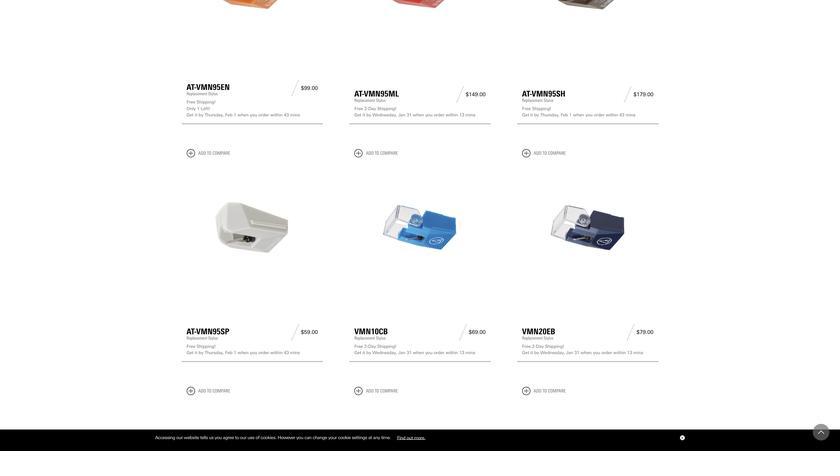 Task type: locate. For each thing, give the bounding box(es) containing it.
compare for the vmn50sh image
[[548, 389, 566, 394]]

shipping! down vmn10cb replacement stylus
[[377, 344, 397, 349]]

to for add to compare button associated with 'vmn20eb' image
[[543, 151, 547, 156]]

your
[[328, 436, 337, 441]]

our left use
[[240, 436, 247, 441]]

by down left!
[[199, 113, 204, 118]]

get
[[187, 113, 194, 118], [355, 113, 362, 118], [522, 113, 529, 118], [187, 351, 194, 356], [355, 351, 362, 356], [522, 351, 529, 356]]

compare for at vmn95sp image
[[213, 151, 230, 156]]

mins inside free shipping! only 1 left! get it by thursday, feb 1 when you order within 43 mins
[[290, 113, 300, 118]]

2 for vmn10cb
[[364, 344, 367, 349]]

wednesday, down vmn10cb replacement stylus
[[373, 351, 397, 356]]

feb
[[225, 113, 233, 118], [561, 113, 568, 118], [225, 351, 233, 356]]

add for add to compare button corresponding to vmn10cb image
[[366, 151, 374, 156]]

at- inside at-vmn95en replacement stylus
[[187, 82, 197, 92]]

replacement
[[187, 91, 207, 96], [355, 98, 375, 103], [522, 98, 543, 103], [187, 336, 207, 341], [355, 336, 375, 341], [522, 336, 543, 341]]

can
[[305, 436, 312, 441]]

get down vmn10cb replacement stylus
[[355, 351, 362, 356]]

shipping!
[[197, 100, 216, 105], [377, 106, 397, 111], [532, 106, 551, 111], [197, 344, 216, 349], [377, 344, 397, 349], [545, 344, 564, 349]]

get down "at-vmn95ml replacement stylus"
[[355, 113, 362, 118]]

thursday, down left!
[[205, 113, 224, 118]]

by
[[199, 113, 204, 118], [367, 113, 371, 118], [534, 113, 539, 118], [199, 351, 204, 356], [367, 351, 371, 356], [534, 351, 539, 356]]

1
[[197, 106, 200, 111], [234, 113, 236, 118], [570, 113, 572, 118], [234, 351, 236, 356]]

compare for vmn30en image
[[213, 389, 230, 394]]

$149.00
[[466, 91, 486, 98]]

at- inside at-vmn95sh replacement stylus
[[522, 89, 532, 99]]

thursday,
[[205, 113, 224, 118], [540, 113, 560, 118], [205, 351, 224, 356]]

at-vmn95ml replacement stylus
[[355, 89, 399, 103]]

add to compare button for vmn40ml image
[[355, 388, 398, 396]]

add to compare for add to compare button associated with 'vmn20eb' image
[[534, 151, 566, 156]]

of
[[256, 436, 260, 441]]

jan
[[398, 113, 406, 118], [398, 351, 406, 356], [566, 351, 573, 356]]

add for vmn40ml image's add to compare button
[[366, 389, 374, 394]]

jan for vmn20eb
[[566, 351, 573, 356]]

at- inside at-vmn95sp replacement stylus
[[187, 327, 197, 337]]

get down only
[[187, 113, 194, 118]]

stylus inside vmn20eb replacement stylus
[[544, 336, 554, 341]]

vmn95en
[[197, 82, 230, 92]]

within inside free shipping! only 1 left! get it by thursday, feb 1 when you order within 43 mins
[[270, 113, 283, 118]]

- down vmn20eb replacement stylus
[[535, 344, 536, 349]]

find out more.
[[397, 436, 426, 441]]

stylus inside at-vmn95sh replacement stylus
[[544, 98, 554, 103]]

free shipping! get it by thursday, feb 1 when you order within 43 mins
[[522, 106, 636, 118], [187, 344, 300, 356]]

compare for vmn40ml image
[[380, 389, 398, 394]]

vmn10cb image
[[355, 163, 486, 294]]

add to compare
[[198, 151, 230, 156], [366, 151, 398, 156], [534, 151, 566, 156], [198, 389, 230, 394], [366, 389, 398, 394], [534, 389, 566, 394]]

replacement inside at-vmn95sh replacement stylus
[[522, 98, 543, 103]]

by down at-vmn95sh replacement stylus
[[534, 113, 539, 118]]

it down only
[[195, 113, 197, 118]]

thursday, down at-vmn95sh replacement stylus
[[540, 113, 560, 118]]

free
[[187, 100, 195, 105], [355, 106, 363, 111], [522, 106, 531, 111], [187, 344, 195, 349], [355, 344, 363, 349], [522, 344, 531, 349]]

stylus inside at-vmn95sp replacement stylus
[[208, 336, 218, 341]]

vmn30en image
[[187, 401, 318, 452]]

$59.00
[[301, 330, 318, 336]]

- down vmn10cb replacement stylus
[[367, 344, 368, 349]]

at-
[[187, 82, 197, 92], [355, 89, 364, 99], [522, 89, 532, 99], [187, 327, 197, 337]]

replacement inside vmn20eb replacement stylus
[[522, 336, 543, 341]]

0 horizontal spatial our
[[176, 436, 183, 441]]

2 down vmn10cb replacement stylus
[[364, 344, 367, 349]]

compare for 'vmn20eb' image
[[548, 151, 566, 156]]

it down "at-vmn95ml replacement stylus"
[[363, 113, 365, 118]]

1 horizontal spatial our
[[240, 436, 247, 441]]

agree
[[223, 436, 234, 441]]

order
[[259, 113, 269, 118], [434, 113, 445, 118], [594, 113, 605, 118], [259, 351, 269, 356], [434, 351, 445, 356], [602, 351, 612, 356]]

it down at-vmn95sp replacement stylus
[[195, 351, 197, 356]]

wednesday, for vmn10cb
[[373, 351, 397, 356]]

feb down "vmn95sh"
[[561, 113, 568, 118]]

replacement for vmn95sh
[[522, 98, 543, 103]]

add to compare button for the vmn50sh image
[[522, 388, 566, 396]]

add for the vmn50sh image add to compare button
[[534, 389, 542, 394]]

compare
[[213, 151, 230, 156], [380, 151, 398, 156], [548, 151, 566, 156], [213, 389, 230, 394], [380, 389, 398, 394], [548, 389, 566, 394]]

our
[[176, 436, 183, 441], [240, 436, 247, 441]]

free up only
[[187, 100, 195, 105]]

within
[[270, 113, 283, 118], [446, 113, 458, 118], [606, 113, 619, 118], [270, 351, 283, 356], [446, 351, 458, 356], [614, 351, 626, 356]]

31 for vmn20eb
[[575, 351, 580, 356]]

to for add to compare button corresponding to vmn10cb image
[[375, 151, 379, 156]]

stylus inside "at-vmn95ml replacement stylus"
[[376, 98, 386, 103]]

0 vertical spatial free shipping! get it by thursday, feb 1 when you order within 43 mins
[[522, 106, 636, 118]]

add to compare button
[[187, 149, 230, 158], [355, 149, 398, 158], [522, 149, 566, 158], [187, 388, 230, 396], [355, 388, 398, 396], [522, 388, 566, 396]]

shipping! up left!
[[197, 100, 216, 105]]

31
[[407, 113, 412, 118], [407, 351, 412, 356], [575, 351, 580, 356]]

vmn20eb
[[522, 327, 555, 337]]

at- for vmn95sh
[[522, 89, 532, 99]]

free down vmn10cb replacement stylus
[[355, 344, 363, 349]]

free 2 -day shipping! get it by wednesday, jan 31 when you order within 13 mins
[[355, 106, 476, 118], [355, 344, 476, 356], [522, 344, 643, 356]]

however
[[278, 436, 295, 441]]

vmn95ml
[[364, 89, 399, 99]]

mins
[[290, 113, 300, 118], [466, 113, 476, 118], [626, 113, 636, 118], [290, 351, 300, 356], [466, 351, 476, 356], [634, 351, 643, 356]]

stylus for vmn95sp
[[208, 336, 218, 341]]

1 horizontal spatial free shipping! get it by thursday, feb 1 when you order within 43 mins
[[522, 106, 636, 118]]

-
[[367, 106, 368, 111], [367, 344, 368, 349], [535, 344, 536, 349]]

us
[[209, 436, 214, 441]]

shipping! down vmn95ml
[[377, 106, 397, 111]]

replacement for vmn95en
[[187, 91, 207, 96]]

when inside free shipping! only 1 left! get it by thursday, feb 1 when you order within 43 mins
[[238, 113, 249, 118]]

when
[[238, 113, 249, 118], [413, 113, 424, 118], [573, 113, 584, 118], [238, 351, 249, 356], [413, 351, 424, 356], [581, 351, 592, 356]]

stylus
[[208, 91, 218, 96], [376, 98, 386, 103], [544, 98, 554, 103], [208, 336, 218, 341], [376, 336, 386, 341], [544, 336, 554, 341]]

13 for vmn10cb
[[460, 351, 465, 356]]

feb down vmn95en
[[225, 113, 233, 118]]

at- inside "at-vmn95ml replacement stylus"
[[355, 89, 364, 99]]

add to compare button for vmn30en image
[[187, 388, 230, 396]]

wednesday, for vmn20eb
[[540, 351, 565, 356]]

day down vmn10cb replacement stylus
[[368, 344, 376, 349]]

get inside free shipping! only 1 left! get it by thursday, feb 1 when you order within 43 mins
[[187, 113, 194, 118]]

at-vmn95sh replacement stylus
[[522, 89, 566, 103]]

you
[[250, 113, 257, 118], [426, 113, 433, 118], [586, 113, 593, 118], [250, 351, 257, 356], [426, 351, 433, 356], [593, 351, 601, 356], [215, 436, 222, 441], [296, 436, 304, 441]]

2 for vmn20eb
[[532, 344, 535, 349]]

13
[[460, 113, 465, 118], [460, 351, 465, 356], [627, 351, 632, 356]]

1 our from the left
[[176, 436, 183, 441]]

time.
[[381, 436, 391, 441]]

wednesday, down vmn20eb replacement stylus
[[540, 351, 565, 356]]

by down vmn20eb replacement stylus
[[534, 351, 539, 356]]

add
[[198, 151, 206, 156], [366, 151, 374, 156], [534, 151, 542, 156], [198, 389, 206, 394], [366, 389, 374, 394], [534, 389, 542, 394]]

$179.00
[[634, 91, 654, 98]]

it
[[195, 113, 197, 118], [363, 113, 365, 118], [531, 113, 533, 118], [195, 351, 197, 356], [363, 351, 365, 356], [531, 351, 533, 356]]

divider line image for at-vmn95sh
[[622, 86, 634, 103]]

stylus inside at-vmn95en replacement stylus
[[208, 91, 218, 96]]

by down at-vmn95sp replacement stylus
[[199, 351, 204, 356]]

day down vmn20eb replacement stylus
[[536, 344, 544, 349]]

divider line image
[[290, 80, 301, 96], [454, 86, 466, 103], [622, 86, 634, 103], [290, 325, 301, 341], [457, 325, 469, 341], [625, 325, 637, 341]]

0 horizontal spatial free shipping! get it by thursday, feb 1 when you order within 43 mins
[[187, 344, 300, 356]]

replacement inside at-vmn95sp replacement stylus
[[187, 336, 207, 341]]

out
[[407, 436, 413, 441]]

replacement inside at-vmn95en replacement stylus
[[187, 91, 207, 96]]

2
[[364, 106, 367, 111], [364, 344, 367, 349], [532, 344, 535, 349]]

add for add to compare button corresponding to at vmn95sp image
[[198, 151, 206, 156]]

day
[[368, 106, 376, 111], [368, 344, 376, 349], [536, 344, 544, 349]]

to for add to compare button related to vmn30en image
[[207, 389, 212, 394]]

replacement inside "at-vmn95ml replacement stylus"
[[355, 98, 375, 103]]

only
[[187, 106, 196, 111]]

to
[[207, 151, 212, 156], [375, 151, 379, 156], [543, 151, 547, 156], [207, 389, 212, 394], [375, 389, 379, 394], [543, 389, 547, 394], [235, 436, 239, 441]]

43
[[284, 113, 289, 118], [620, 113, 625, 118], [284, 351, 289, 356]]

1 vertical spatial free shipping! get it by thursday, feb 1 when you order within 43 mins
[[187, 344, 300, 356]]

vmn50sh image
[[522, 401, 654, 452]]

divider line image for vmn10cb
[[457, 325, 469, 341]]

wednesday,
[[373, 113, 397, 118], [373, 351, 397, 356], [540, 351, 565, 356]]

vmn95sh
[[532, 89, 566, 99]]

2 down vmn20eb replacement stylus
[[532, 344, 535, 349]]

our left website
[[176, 436, 183, 441]]



Task type: describe. For each thing, give the bounding box(es) containing it.
add to compare button for vmn10cb image
[[355, 149, 398, 158]]

at- for vmn95ml
[[355, 89, 364, 99]]

day down "at-vmn95ml replacement stylus"
[[368, 106, 376, 111]]

stylus for vmn95ml
[[376, 98, 386, 103]]

add to compare button for 'vmn20eb' image
[[522, 149, 566, 158]]

feb inside free shipping! only 1 left! get it by thursday, feb 1 when you order within 43 mins
[[225, 113, 233, 118]]

at-vmn95sp replacement stylus
[[187, 327, 229, 341]]

feb down vmn95sp
[[225, 351, 233, 356]]

it down at-vmn95sh replacement stylus
[[531, 113, 533, 118]]

- for vmn20eb
[[535, 344, 536, 349]]

at vmn95ml image
[[355, 0, 486, 50]]

tells
[[200, 436, 208, 441]]

any
[[373, 436, 380, 441]]

add to compare for add to compare button corresponding to vmn10cb image
[[366, 151, 398, 156]]

shipping! down at-vmn95sp replacement stylus
[[197, 344, 216, 349]]

accessing our website tells us you agree to our use of cookies. however you can change your cookie settings at any time.
[[155, 436, 392, 441]]

to for vmn40ml image's add to compare button
[[375, 389, 379, 394]]

at
[[368, 436, 372, 441]]

add for add to compare button related to vmn30en image
[[198, 389, 206, 394]]

stylus for vmn95en
[[208, 91, 218, 96]]

left!
[[201, 106, 210, 111]]

replacement for vmn95ml
[[355, 98, 375, 103]]

divider line image for at-vmn95en
[[290, 80, 301, 96]]

- down "at-vmn95ml replacement stylus"
[[367, 106, 368, 111]]

stylus inside vmn10cb replacement stylus
[[376, 336, 386, 341]]

jan for vmn10cb
[[398, 351, 406, 356]]

13 for vmn20eb
[[627, 351, 632, 356]]

add for add to compare button associated with 'vmn20eb' image
[[534, 151, 542, 156]]

$79.00
[[637, 330, 654, 336]]

replacement for vmn95sp
[[187, 336, 207, 341]]

add to compare for add to compare button related to vmn30en image
[[198, 389, 230, 394]]

2 down "at-vmn95ml replacement stylus"
[[364, 106, 367, 111]]

arrow up image
[[819, 430, 825, 436]]

it inside free shipping! only 1 left! get it by thursday, feb 1 when you order within 43 mins
[[195, 113, 197, 118]]

free inside free shipping! only 1 left! get it by thursday, feb 1 when you order within 43 mins
[[187, 100, 195, 105]]

at-vmn95en replacement stylus
[[187, 82, 230, 96]]

vmn10cb
[[355, 327, 388, 337]]

divider line image for vmn20eb
[[625, 325, 637, 341]]

free shipping! only 1 left! get it by thursday, feb 1 when you order within 43 mins
[[187, 100, 300, 118]]

change
[[313, 436, 327, 441]]

get down at-vmn95sp replacement stylus
[[187, 351, 194, 356]]

2 our from the left
[[240, 436, 247, 441]]

add to compare for the vmn50sh image add to compare button
[[534, 389, 566, 394]]

cookie
[[338, 436, 351, 441]]

$99.00
[[301, 85, 318, 91]]

at- for vmn95en
[[187, 82, 197, 92]]

replacement inside vmn10cb replacement stylus
[[355, 336, 375, 341]]

vmn40ml image
[[355, 401, 486, 452]]

day for vmn10cb
[[368, 344, 376, 349]]

31 for vmn10cb
[[407, 351, 412, 356]]

$69.00
[[469, 330, 486, 336]]

43 inside free shipping! only 1 left! get it by thursday, feb 1 when you order within 43 mins
[[284, 113, 289, 118]]

cookies.
[[261, 436, 277, 441]]

thursday, inside free shipping! only 1 left! get it by thursday, feb 1 when you order within 43 mins
[[205, 113, 224, 118]]

cross image
[[681, 437, 684, 440]]

vmn20eb image
[[522, 163, 654, 294]]

vmn20eb replacement stylus
[[522, 327, 555, 341]]

compare for vmn10cb image
[[380, 151, 398, 156]]

to for add to compare button corresponding to at vmn95sp image
[[207, 151, 212, 156]]

it down vmn20eb replacement stylus
[[531, 351, 533, 356]]

to for the vmn50sh image add to compare button
[[543, 389, 547, 394]]

more.
[[414, 436, 426, 441]]

free down at-vmn95sp replacement stylus
[[187, 344, 195, 349]]

add to compare for add to compare button corresponding to at vmn95sp image
[[198, 151, 230, 156]]

it down vmn10cb replacement stylus
[[363, 351, 365, 356]]

website
[[184, 436, 199, 441]]

add to compare button for at vmn95sp image
[[187, 149, 230, 158]]

divider line image for at-vmn95ml
[[454, 86, 466, 103]]

get down at-vmn95sh replacement stylus
[[522, 113, 529, 118]]

by down "at-vmn95ml replacement stylus"
[[367, 113, 371, 118]]

shipping! down at-vmn95sh replacement stylus
[[532, 106, 551, 111]]

day for vmn20eb
[[536, 344, 544, 349]]

free 2 -day shipping! get it by wednesday, jan 31 when you order within 13 mins for vmn10cb
[[355, 344, 476, 356]]

find
[[397, 436, 406, 441]]

free down at-vmn95sh replacement stylus
[[522, 106, 531, 111]]

divider line image for at-vmn95sp
[[290, 325, 301, 341]]

at vmn95sh image
[[522, 0, 654, 50]]

at vmn95en image
[[187, 0, 318, 50]]

add to compare for vmn40ml image's add to compare button
[[366, 389, 398, 394]]

by down vmn10cb replacement stylus
[[367, 351, 371, 356]]

by inside free shipping! only 1 left! get it by thursday, feb 1 when you order within 43 mins
[[199, 113, 204, 118]]

at vmn95sp image
[[187, 163, 318, 294]]

thursday, down at-vmn95sp replacement stylus
[[205, 351, 224, 356]]

use
[[248, 436, 255, 441]]

order inside free shipping! only 1 left! get it by thursday, feb 1 when you order within 43 mins
[[259, 113, 269, 118]]

vmn95sp
[[197, 327, 229, 337]]

free down "at-vmn95ml replacement stylus"
[[355, 106, 363, 111]]

shipping! inside free shipping! only 1 left! get it by thursday, feb 1 when you order within 43 mins
[[197, 100, 216, 105]]

at- for vmn95sp
[[187, 327, 197, 337]]

get down vmn20eb replacement stylus
[[522, 351, 529, 356]]

vmn10cb replacement stylus
[[355, 327, 388, 341]]

stylus for vmn95sh
[[544, 98, 554, 103]]

shipping! down vmn20eb replacement stylus
[[545, 344, 564, 349]]

accessing
[[155, 436, 175, 441]]

settings
[[352, 436, 367, 441]]

free 2 -day shipping! get it by wednesday, jan 31 when you order within 13 mins for vmn20eb
[[522, 344, 643, 356]]

- for vmn10cb
[[367, 344, 368, 349]]

free down vmn20eb replacement stylus
[[522, 344, 531, 349]]

you inside free shipping! only 1 left! get it by thursday, feb 1 when you order within 43 mins
[[250, 113, 257, 118]]

find out more. link
[[392, 433, 431, 443]]

wednesday, down "at-vmn95ml replacement stylus"
[[373, 113, 397, 118]]



Task type: vqa. For each thing, say whether or not it's contained in the screenshot.
simultaneous within each microphone supports a maximum of 6 simultaneous beams as defined below:  one beam will cover
no



